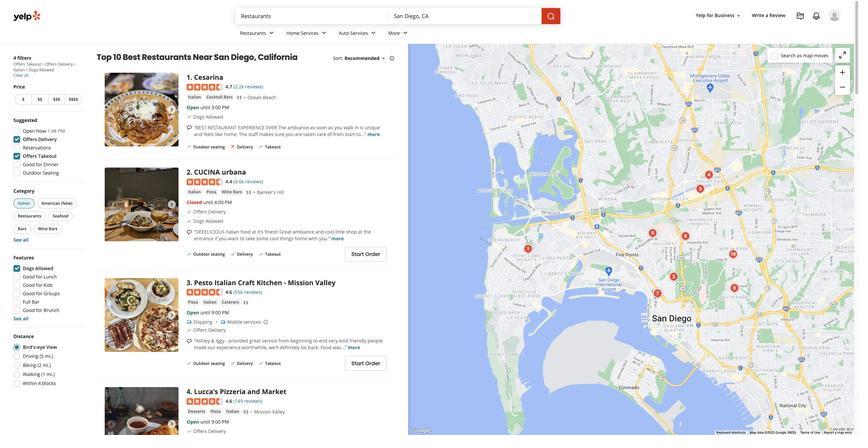Task type: describe. For each thing, give the bounding box(es) containing it.
mobile services
[[227, 319, 261, 326]]

restaurants button
[[13, 211, 46, 222]]

dogs inside 4 filters offers takeout • offers delivery • italian • dogs allowed clear all
[[29, 67, 38, 73]]

near
[[193, 52, 212, 63]]

caterers button
[[221, 300, 240, 306]]

civico 1845 image
[[651, 286, 664, 300]]

delivery inside group
[[38, 136, 57, 143]]

outdoor seating for cucina
[[193, 252, 225, 257]]

pizza for cucina
[[206, 189, 217, 195]]

1 horizontal spatial -
[[284, 279, 286, 288]]

16 chevron down v2 image
[[736, 13, 741, 18]]

next image for 2 . cucina urbana
[[168, 201, 176, 209]]

banker's hill
[[257, 189, 284, 196]]

and inside '"deeelicious italian food at it's finest! great ambiance and cool little shop at the entrance if you want to take some cool things home with you."'
[[316, 229, 324, 235]]

san
[[214, 52, 229, 63]]

cucina
[[194, 168, 220, 177]]

pizza button for cucina
[[205, 189, 218, 196]]

1 vertical spatial restaurants
[[142, 52, 191, 63]]

bars down restaurants "button"
[[18, 226, 26, 232]]

data
[[757, 431, 764, 435]]

0 horizontal spatial wine bars button
[[34, 224, 62, 234]]

piacere mio - south park image
[[728, 282, 741, 295]]

for for lunch
[[36, 274, 42, 280]]

see all for features
[[13, 316, 29, 322]]

offers down reservations
[[23, 153, 37, 159]]

"deeelicious
[[194, 229, 225, 235]]

wine bars link
[[221, 189, 243, 196]]

4.6 star rating image for pesto
[[187, 289, 223, 296]]

cocktail
[[206, 94, 223, 100]]

0 horizontal spatial mission
[[254, 409, 271, 416]]

made
[[194, 345, 207, 351]]

groups
[[44, 291, 60, 297]]

1 horizontal spatial and
[[247, 388, 260, 397]]

shop
[[346, 229, 357, 235]]

takeout down we'll
[[265, 361, 281, 367]]

2 at from the left
[[358, 229, 363, 235]]

good for kids
[[23, 282, 53, 289]]

1 horizontal spatial mission
[[288, 279, 314, 288]]

italian up closed
[[188, 189, 201, 195]]

price group
[[13, 84, 83, 106]]

4.6 for pizzeria
[[226, 399, 232, 405]]

good for good for groups
[[23, 291, 35, 297]]

shortcuts
[[732, 431, 746, 435]]

(5
[[40, 353, 44, 360]]

within 4 blocks
[[23, 381, 56, 387]]

a for write
[[766, 12, 768, 19]]

see all button for features
[[13, 316, 29, 322]]

kids
[[44, 282, 53, 289]]

until for pesto
[[200, 310, 210, 316]]

$ button
[[15, 94, 31, 105]]

"ashley
[[194, 338, 210, 345]]

see all button for category
[[13, 237, 29, 243]]

closed until 4:00 pm
[[187, 199, 232, 206]]

group containing features
[[11, 255, 83, 323]]

4.7 link
[[226, 83, 232, 90]]

business categories element
[[235, 24, 841, 44]]

outdoor seating for pesto
[[193, 361, 225, 367]]

projects image
[[797, 12, 805, 20]]

2 horizontal spatial as
[[797, 52, 802, 59]]

recommended
[[345, 55, 380, 61]]

american
[[41, 201, 60, 206]]

now
[[36, 128, 46, 134]]

from inside "ashley & iggy - provided great service from beginning to end very kind friendly people made our experience worthwhile, we'll definitely be back. food was…"
[[278, 338, 289, 345]]

google image
[[410, 427, 432, 436]]

24 chevron down v2 image
[[320, 29, 328, 37]]

$$ for lucca's
[[243, 409, 249, 416]]

pm for lucca's
[[222, 419, 229, 426]]

dogs up "deeelicious in the bottom of the page
[[193, 218, 204, 224]]

pesto
[[194, 279, 213, 288]]

3 . pesto italian craft kitchen - mission valley
[[187, 279, 336, 288]]

0 vertical spatial more link
[[368, 131, 380, 138]]

map data ©2023 google, inegi
[[750, 431, 796, 435]]

1 horizontal spatial •
[[42, 61, 44, 67]]

mi.) for walking (1 mi.)
[[47, 372, 55, 378]]

map for moves
[[803, 52, 813, 59]]

allowed down 3:00
[[206, 114, 223, 120]]

0 horizontal spatial as
[[310, 124, 315, 131]]

next image for 4 . lucca's pizzeria and market
[[168, 421, 176, 429]]

cucina urbana image
[[667, 270, 681, 284]]

good for good for lunch
[[23, 274, 35, 280]]

clear all link
[[13, 73, 28, 78]]

cocktail bars
[[206, 94, 233, 100]]

sure
[[275, 131, 285, 138]]

brunch
[[44, 307, 59, 314]]

feels
[[204, 131, 214, 138]]

previous image for 2
[[107, 201, 115, 209]]

$$ for pesto
[[243, 300, 248, 306]]

reviews) for pesto
[[244, 289, 262, 296]]

takeout down some
[[265, 252, 281, 257]]

outdoor down feels
[[193, 144, 210, 150]]

for for brunch
[[36, 307, 42, 314]]

people
[[368, 338, 383, 345]]

16 speech v2 image for 3
[[187, 339, 192, 344]]

1 horizontal spatial wine bars button
[[221, 189, 243, 196]]

0 horizontal spatial cesarina image
[[105, 73, 179, 147]]

©2023
[[765, 431, 775, 435]]

1 horizontal spatial of
[[811, 431, 814, 435]]

until for cesarina
[[200, 104, 210, 111]]

open for 3
[[187, 310, 199, 316]]

16 speech v2 image for 2
[[187, 230, 192, 235]]

dogs up "best
[[193, 114, 204, 120]]

$$ inside $$ button
[[38, 97, 42, 102]]

restaurants for restaurants "button"
[[18, 213, 41, 219]]

zoom out image
[[839, 83, 847, 91]]

group containing category
[[12, 188, 83, 244]]

none field near
[[394, 12, 536, 20]]

1 vertical spatial pesto italian craft kitchen - mission valley image
[[105, 279, 179, 352]]

2 horizontal spatial more
[[368, 131, 380, 138]]

$$ for cesarina
[[237, 94, 242, 101]]

driving (5 mi.)
[[23, 353, 53, 360]]

start order for cucina urbana
[[351, 251, 380, 259]]

google,
[[776, 431, 787, 435]]

take
[[246, 236, 255, 242]]

0 vertical spatial valley
[[315, 279, 336, 288]]

italian button for italian link left of caterers link
[[202, 300, 218, 306]]

dinner
[[44, 161, 59, 168]]

wine for right wine bars button
[[222, 189, 232, 195]]

4.6 for italian
[[226, 289, 232, 296]]

(556 reviews) link
[[234, 289, 262, 296]]

sort:
[[333, 55, 343, 61]]

restaurant
[[208, 124, 237, 131]]

yelp for business
[[696, 12, 735, 19]]

biking (2 mi.)
[[23, 363, 51, 369]]

offers up price group
[[45, 61, 57, 67]]

1:48
[[47, 128, 57, 134]]

seafood button
[[48, 211, 73, 222]]

services for home services
[[301, 30, 319, 36]]

16 checkmark v2 image for delivery
[[230, 252, 236, 257]]

map
[[750, 431, 757, 435]]

tavola nostra pizzeria e cucina image
[[679, 230, 692, 243]]

write a review
[[752, 12, 786, 19]]

1 vertical spatial pizza button
[[187, 300, 199, 306]]

next image for 3 . pesto italian craft kitchen - mission valley
[[168, 311, 176, 319]]

1 vertical spatial the
[[239, 131, 247, 138]]

16 shipping v2 image for mobile services
[[221, 320, 226, 325]]

(149 reviews) link
[[234, 398, 262, 405]]

our
[[208, 345, 215, 351]]

4.6 star rating image for lucca's
[[187, 399, 223, 406]]

previous image
[[107, 311, 115, 319]]

more link for urbana
[[331, 236, 344, 242]]

offers delivery for mobile services
[[193, 327, 226, 334]]

italian link up closed
[[187, 189, 202, 196]]

takeout down makes
[[265, 144, 281, 150]]

banker's
[[257, 189, 276, 196]]

. for 1
[[190, 73, 192, 82]]

outdoor seating
[[23, 170, 59, 176]]

4 for 4 filters offers takeout • offers delivery • italian • dogs allowed clear all
[[13, 55, 16, 61]]

offers down "desserts" button at the left bottom of page
[[193, 429, 207, 435]]

0 vertical spatial the
[[278, 124, 286, 131]]

start for 3 . pesto italian craft kitchen - mission valley
[[351, 360, 364, 368]]

slideshow element for 1
[[105, 73, 179, 147]]

was…"
[[333, 345, 347, 351]]

want
[[228, 236, 239, 242]]

you inside '"deeelicious italian food at it's finest! great ambiance and cool little shop at the entrance if you want to take some cool things home with you."'
[[219, 236, 227, 242]]

cocktail bars button
[[205, 94, 234, 101]]

4.4 star rating image
[[187, 179, 223, 186]]

1 vertical spatial you
[[286, 131, 294, 138]]

open until 9:00 pm for pesto
[[187, 310, 229, 316]]

4.6 link for italian
[[226, 289, 232, 296]]

features
[[13, 255, 34, 261]]

takeout inside 4 filters offers takeout • offers delivery • italian • dogs allowed clear all
[[26, 61, 41, 67]]

italian link down "(149"
[[225, 409, 241, 416]]

previous image for 1
[[107, 106, 115, 114]]

"best restaurant experience ever the ambiance as soon as you walk in is unique and feels like home. the staff makes sure you are taken care of from start to…"
[[194, 124, 380, 138]]

(4.6k
[[234, 179, 244, 185]]

see for features
[[13, 316, 22, 322]]

keyboard
[[717, 431, 731, 435]]

notifications image
[[813, 12, 821, 20]]

cesarina
[[194, 73, 223, 82]]

9:00 for pesto
[[211, 310, 221, 316]]

report a map error
[[824, 431, 852, 435]]

next image for 1 . cesarina
[[168, 106, 176, 114]]

start for 2 . cucina urbana
[[351, 251, 364, 259]]

good for dinner
[[23, 161, 59, 168]]

user actions element
[[691, 8, 850, 50]]

4 for 4 . lucca's pizzeria and market
[[187, 388, 190, 397]]

pm for cesarina
[[222, 104, 229, 111]]

craft
[[238, 279, 255, 288]]

end
[[319, 338, 327, 345]]

terms
[[800, 431, 810, 435]]

(2.2k reviews)
[[234, 84, 263, 90]]

care
[[317, 131, 326, 138]]

order for cucina urbana
[[365, 251, 380, 259]]

1 . cesarina
[[187, 73, 223, 82]]

16 chevron down v2 image
[[381, 56, 386, 61]]

(1
[[41, 372, 45, 378]]

back.
[[308, 345, 319, 351]]

american (new)
[[41, 201, 72, 206]]

lucca's pizzeria and market image
[[702, 168, 716, 182]]

"best
[[194, 124, 206, 131]]

1 horizontal spatial 4
[[38, 381, 41, 387]]

diego,
[[231, 52, 256, 63]]

beginning
[[290, 338, 312, 345]]

italian down the 4.7 star rating image
[[188, 94, 201, 100]]

allowed up "deeelicious in the bottom of the page
[[206, 218, 223, 224]]

offers up reservations
[[23, 136, 37, 143]]

$$$
[[53, 97, 60, 102]]

allowed inside 4 filters offers takeout • offers delivery • italian • dogs allowed clear all
[[39, 67, 54, 73]]

. for 2
[[190, 168, 192, 177]]

open until 9:00 pm for lucca's
[[187, 419, 229, 426]]

things
[[280, 236, 293, 242]]

1 at from the left
[[252, 229, 256, 235]]

more link for italian
[[348, 345, 360, 351]]

italian left caterers
[[203, 300, 217, 306]]

2 horizontal spatial you
[[334, 124, 342, 131]]

urbana
[[222, 168, 246, 177]]

mi.) for biking (2 mi.)
[[43, 363, 51, 369]]

seating for italian
[[211, 361, 225, 367]]

kind
[[339, 338, 349, 345]]

1 horizontal spatial cool
[[325, 229, 334, 235]]

to…"
[[356, 131, 366, 138]]

bird's-
[[23, 344, 37, 351]]

1 vertical spatial valley
[[272, 409, 285, 416]]

$$ for cucina
[[246, 189, 251, 196]]

$$ button
[[31, 94, 48, 105]]



Task type: locate. For each thing, give the bounding box(es) containing it.
2 vertical spatial more
[[348, 345, 360, 351]]

2 16 speech v2 image from the top
[[187, 339, 192, 344]]

ambiance inside '"deeelicious italian food at it's finest! great ambiance and cool little shop at the entrance if you want to take some cool things home with you."'
[[293, 229, 314, 235]]

2 vertical spatial pizza button
[[209, 409, 222, 416]]

until left 3:00
[[200, 104, 210, 111]]

little
[[335, 229, 345, 235]]

2 outdoor seating from the top
[[193, 252, 225, 257]]

takeout inside group
[[38, 153, 57, 159]]

0 horizontal spatial •
[[26, 67, 28, 73]]

0 horizontal spatial none field
[[241, 12, 383, 20]]

1 horizontal spatial valley
[[315, 279, 336, 288]]

1 vertical spatial -
[[226, 338, 227, 345]]

2 see all button from the top
[[13, 316, 29, 322]]

4.6 star rating image
[[187, 289, 223, 296], [187, 399, 223, 406]]

3 24 chevron down v2 image from the left
[[401, 29, 409, 37]]

start order for pesto italian craft kitchen - mission valley
[[351, 360, 380, 368]]

1 services from the left
[[301, 30, 319, 36]]

. left cucina
[[190, 168, 192, 177]]

italian down category
[[18, 201, 30, 206]]

1 4.6 from the top
[[226, 289, 232, 296]]

2 previous image from the top
[[107, 201, 115, 209]]

option group
[[11, 334, 83, 389]]

2 good from the top
[[23, 274, 35, 280]]

search as map moves
[[781, 52, 829, 59]]

pm inside group
[[58, 128, 65, 134]]

for down offers takeout
[[36, 161, 42, 168]]

open inside group
[[23, 128, 35, 134]]

slideshow element
[[105, 73, 179, 147], [105, 168, 179, 242], [105, 279, 179, 352], [105, 388, 179, 436]]

map region
[[334, 23, 859, 436]]

0 vertical spatial start order
[[351, 251, 380, 259]]

start down friendly
[[351, 360, 364, 368]]

seating for urbana
[[211, 252, 225, 257]]

start order link for pesto italian craft kitchen - mission valley
[[345, 357, 387, 371]]

2 next image from the top
[[168, 421, 176, 429]]

from inside "best restaurant experience ever the ambiance as soon as you walk in is unique and feels like home. the staff makes sure you are taken care of from start to…"
[[333, 131, 344, 138]]

0 horizontal spatial restaurants
[[18, 213, 41, 219]]

lucca's pizzeria and market image
[[105, 388, 179, 436]]

0 horizontal spatial wine bars
[[38, 226, 57, 232]]

you left are
[[286, 131, 294, 138]]

1 vertical spatial open until 9:00 pm
[[187, 419, 229, 426]]

yelp
[[696, 12, 706, 19]]

services
[[301, 30, 319, 36], [350, 30, 368, 36]]

if
[[215, 236, 217, 242]]

start order link down the on the left of page
[[345, 247, 387, 262]]

desserts
[[188, 409, 205, 415]]

caterers
[[222, 300, 239, 306]]

walking (1 mi.)
[[23, 372, 55, 378]]

1 horizontal spatial as
[[328, 124, 333, 131]]

cucina urbana image
[[105, 168, 179, 242]]

0 vertical spatial see
[[13, 237, 22, 243]]

previous image
[[107, 106, 115, 114], [107, 201, 115, 209], [107, 421, 115, 429]]

start down shop at the left bottom of page
[[351, 251, 364, 259]]

pizza button up closed until 4:00 pm
[[205, 189, 218, 196]]

0 horizontal spatial the
[[239, 131, 247, 138]]

3
[[187, 279, 190, 288]]

dogs inside group
[[23, 266, 34, 272]]

None field
[[241, 12, 383, 20], [394, 12, 536, 20]]

italian button for italian link underneath "(149"
[[225, 409, 241, 416]]

0 horizontal spatial you
[[219, 236, 227, 242]]

1 vertical spatial ambiance
[[293, 229, 314, 235]]

write a review link
[[750, 10, 788, 22]]

0 vertical spatial 16 speech v2 image
[[187, 230, 192, 235]]

1 good from the top
[[23, 161, 35, 168]]

2 start order link from the top
[[345, 357, 387, 371]]

2 vertical spatial and
[[247, 388, 260, 397]]

cesarina image
[[105, 73, 179, 147], [521, 243, 535, 256]]

home
[[286, 30, 300, 36]]

seating down like
[[211, 144, 225, 150]]

wine for the leftmost wine bars button
[[38, 226, 48, 232]]

for for dinner
[[36, 161, 42, 168]]

some
[[256, 236, 268, 242]]

0 horizontal spatial wine
[[38, 226, 48, 232]]

ambiance up home in the left bottom of the page
[[293, 229, 314, 235]]

0 vertical spatial 16 checkmark v2 image
[[187, 144, 192, 150]]

allowed inside group
[[35, 266, 53, 272]]

is
[[360, 124, 363, 131]]

1 vertical spatial to
[[313, 338, 318, 345]]

pesto italian craft kitchen - mission valley link
[[194, 279, 336, 288]]

1 vertical spatial pizza
[[188, 300, 198, 306]]

2 see all from the top
[[13, 316, 29, 322]]

more
[[368, 131, 380, 138], [331, 236, 344, 242], [348, 345, 360, 351]]

slideshow element for 4
[[105, 388, 179, 436]]

1 horizontal spatial 16 shipping v2 image
[[221, 320, 226, 325]]

2 seating from the top
[[211, 252, 225, 257]]

4.6 star rating image down pesto
[[187, 289, 223, 296]]

ambiance inside "best restaurant experience ever the ambiance as soon as you walk in is unique and feels like home. the staff makes sure you are taken care of from start to…"
[[287, 124, 309, 131]]

the left staff
[[239, 131, 247, 138]]

italian link down the 4.7 star rating image
[[187, 94, 202, 101]]

offers down shipping
[[193, 327, 207, 334]]

0 vertical spatial see all button
[[13, 237, 29, 243]]

0 horizontal spatial -
[[226, 338, 227, 345]]

open up 16 speech v2 image
[[187, 104, 199, 111]]

3 previous image from the top
[[107, 421, 115, 429]]

auto services
[[339, 30, 368, 36]]

business
[[715, 12, 735, 19]]

review
[[770, 12, 786, 19]]

. for 4
[[190, 388, 192, 397]]

cori pastificio trattoria image
[[727, 248, 740, 261]]

see up distance
[[13, 316, 22, 322]]

cool down finest!
[[270, 236, 279, 242]]

0 vertical spatial dogs allowed
[[193, 114, 223, 120]]

previous image for 4
[[107, 421, 115, 429]]

for up good for kids
[[36, 274, 42, 280]]

9:00 up shipping
[[211, 310, 221, 316]]

2 24 chevron down v2 image from the left
[[370, 29, 378, 37]]

offers down filters in the left of the page
[[13, 61, 25, 67]]

1
[[187, 73, 190, 82]]

0 vertical spatial to
[[240, 236, 245, 242]]

1 vertical spatial previous image
[[107, 201, 115, 209]]

1 order from the top
[[365, 251, 380, 259]]

open down "desserts" button at the left bottom of page
[[187, 419, 199, 426]]

0 horizontal spatial cool
[[270, 236, 279, 242]]

1 vertical spatial order
[[365, 360, 380, 368]]

. for 3
[[190, 279, 192, 288]]

1 start from the top
[[351, 251, 364, 259]]

0 horizontal spatial of
[[328, 131, 332, 138]]

restaurants inside "button"
[[18, 213, 41, 219]]

soon
[[316, 124, 327, 131]]

restaurants inside business categories element
[[240, 30, 266, 36]]

1 vertical spatial next image
[[168, 421, 176, 429]]

- right iggy at left bottom
[[226, 338, 227, 345]]

wine inside group
[[38, 226, 48, 232]]

1 vertical spatial outdoor seating
[[193, 252, 225, 257]]

italian button for italian link under the 4.7 star rating image
[[187, 94, 202, 101]]

info icon image
[[263, 320, 268, 325], [263, 320, 268, 325]]

wine bars inside group
[[38, 226, 57, 232]]

1 vertical spatial of
[[811, 431, 814, 435]]

bars for the leftmost wine bars button
[[49, 226, 57, 232]]

italian button down the 4.7 star rating image
[[187, 94, 202, 101]]

1 vertical spatial 4.6
[[226, 399, 232, 405]]

1 16 shipping v2 image from the left
[[187, 320, 192, 325]]

1 vertical spatial mission
[[254, 409, 271, 416]]

good for brunch
[[23, 307, 59, 314]]

2 horizontal spatial restaurants
[[240, 30, 266, 36]]

you
[[334, 124, 342, 131], [286, 131, 294, 138], [219, 236, 227, 242]]

1 9:00 from the top
[[211, 310, 221, 316]]

. left lucca's
[[190, 388, 192, 397]]

good down full at bottom left
[[23, 307, 35, 314]]

italian button down category
[[13, 199, 34, 209]]

24 chevron down v2 image for more
[[401, 29, 409, 37]]

4 inside 4 filters offers takeout • offers delivery • italian • dogs allowed clear all
[[13, 55, 16, 61]]

reviews) right "(149"
[[244, 399, 262, 405]]

bars for right wine bars button
[[233, 189, 242, 195]]

terms of use link
[[800, 431, 820, 435]]

1 horizontal spatial the
[[278, 124, 286, 131]]

1 see from the top
[[13, 237, 22, 243]]

outdoor inside group
[[23, 170, 42, 176]]

2 open until 9:00 pm from the top
[[187, 419, 229, 426]]

staff
[[248, 131, 258, 138]]

outdoor down made
[[193, 361, 210, 367]]

finest!
[[265, 229, 278, 235]]

1 next image from the top
[[168, 106, 176, 114]]

distance
[[13, 334, 34, 340]]

definitely
[[280, 345, 300, 351]]

1 . from the top
[[190, 73, 192, 82]]

as
[[797, 52, 802, 59], [310, 124, 315, 131], [328, 124, 333, 131]]

start order
[[351, 251, 380, 259], [351, 360, 380, 368]]

0 vertical spatial start order link
[[345, 247, 387, 262]]

moves
[[814, 52, 829, 59]]

reviews) down craft
[[244, 289, 262, 296]]

open for 4
[[187, 419, 199, 426]]

all inside 4 filters offers takeout • offers delivery • italian • dogs allowed clear all
[[24, 73, 28, 78]]

cool up you."
[[325, 229, 334, 235]]

wine
[[222, 189, 232, 195], [38, 226, 48, 232]]

1 horizontal spatial cesarina image
[[521, 243, 535, 256]]

16 shipping v2 image left shipping
[[187, 320, 192, 325]]

kitchen
[[257, 279, 282, 288]]

reviews) for lucca's
[[244, 399, 262, 405]]

0 horizontal spatial services
[[301, 30, 319, 36]]

1 start order link from the top
[[345, 247, 387, 262]]

very
[[329, 338, 338, 345]]

services right "auto"
[[350, 30, 368, 36]]

lucca's pizzeria and market link
[[194, 388, 286, 397]]

offers delivery inside group
[[23, 136, 57, 143]]

$$$$ button
[[65, 94, 82, 105]]

2 16 shipping v2 image from the left
[[221, 320, 226, 325]]

slideshow element for 3
[[105, 279, 179, 352]]

1 horizontal spatial none field
[[394, 12, 536, 20]]

1 vertical spatial wine bars button
[[34, 224, 62, 234]]

for for kids
[[36, 282, 42, 289]]

offers delivery for 1:48 pm
[[23, 136, 57, 143]]

bars button
[[13, 224, 31, 234]]

dogs allowed inside group
[[23, 266, 53, 272]]

mission down (149 reviews)
[[254, 409, 271, 416]]

2 start from the top
[[351, 360, 364, 368]]

to down food
[[240, 236, 245, 242]]

italian up (556
[[214, 279, 236, 288]]

16 shipping v2 image left mobile in the left bottom of the page
[[221, 320, 226, 325]]

3 good from the top
[[23, 282, 35, 289]]

allowed up good for lunch
[[35, 266, 53, 272]]

all for features
[[23, 316, 29, 322]]

0 vertical spatial pesto italian craft kitchen - mission valley image
[[694, 182, 707, 196]]

restaurants link
[[235, 24, 281, 44]]

full
[[23, 299, 31, 305]]

1 vertical spatial pizza link
[[187, 300, 199, 306]]

$$ down (2.2k
[[237, 94, 242, 101]]

none field 'find'
[[241, 12, 383, 20]]

16 close v2 image
[[230, 144, 236, 150]]

1 horizontal spatial map
[[838, 431, 844, 435]]

more link down unique
[[368, 131, 380, 138]]

1 vertical spatial 4.6 star rating image
[[187, 399, 223, 406]]

2 vertical spatial restaurants
[[18, 213, 41, 219]]

shipping
[[193, 319, 212, 326]]

1 16 speech v2 image from the top
[[187, 230, 192, 235]]

0 vertical spatial 4.6 star rating image
[[187, 289, 223, 296]]

start order down the on the left of page
[[351, 251, 380, 259]]

delivery inside 4 filters offers takeout • offers delivery • italian • dogs allowed clear all
[[58, 61, 73, 67]]

1 horizontal spatial 24 chevron down v2 image
[[370, 29, 378, 37]]

1 see all button from the top
[[13, 237, 29, 243]]

0 vertical spatial open until 9:00 pm
[[187, 310, 229, 316]]

services
[[244, 319, 261, 326]]

2 vertical spatial 16 checkmark v2 image
[[187, 429, 192, 435]]

pizza for lucca's
[[211, 409, 221, 415]]

16 checkmark v2 image
[[187, 144, 192, 150], [230, 252, 236, 257], [187, 429, 192, 435]]

0 horizontal spatial from
[[278, 338, 289, 345]]

• left top
[[74, 61, 75, 67]]

1 open until 9:00 pm from the top
[[187, 310, 229, 316]]

1 none field from the left
[[241, 12, 383, 20]]

0 vertical spatial and
[[194, 131, 202, 138]]

for for business
[[707, 12, 714, 19]]

offers delivery down closed until 4:00 pm
[[193, 209, 226, 215]]

2 horizontal spatial •
[[74, 61, 75, 67]]

services for auto services
[[350, 30, 368, 36]]

16 shipping v2 image for shipping
[[187, 320, 192, 325]]

bars for cocktail bars button
[[224, 94, 233, 100]]

until down "desserts" button at the left bottom of page
[[200, 419, 210, 426]]

as right "soon" in the top left of the page
[[328, 124, 333, 131]]

Near text field
[[394, 12, 536, 20]]

more link
[[368, 131, 380, 138], [331, 236, 344, 242], [348, 345, 360, 351]]

0 vertical spatial pizza
[[206, 189, 217, 195]]

4.7 star rating image
[[187, 84, 223, 91]]

restaurants up 1
[[142, 52, 191, 63]]

of inside "best restaurant experience ever the ambiance as soon as you walk in is unique and feels like home. the staff makes sure you are taken care of from start to…"
[[328, 131, 332, 138]]

1 vertical spatial see all
[[13, 316, 29, 322]]

bars down seafood button
[[49, 226, 57, 232]]

italian button
[[187, 94, 202, 101], [187, 189, 202, 196], [13, 199, 34, 209], [202, 300, 218, 306], [225, 409, 241, 416]]

-
[[284, 279, 286, 288], [226, 338, 227, 345]]

2 vertical spatial dogs allowed
[[23, 266, 53, 272]]

4:00
[[214, 199, 224, 206]]

2 start order from the top
[[351, 360, 380, 368]]

1 vertical spatial 4.6 link
[[226, 398, 232, 405]]

restaurants for restaurants link
[[240, 30, 266, 36]]

to inside "ashley & iggy - provided great service from beginning to end very kind friendly people made our experience worthwhile, we'll definitely be back. food was…"
[[313, 338, 318, 345]]

all right 'clear' at left top
[[24, 73, 28, 78]]

write
[[752, 12, 765, 19]]

outdoor down entrance
[[193, 252, 210, 257]]

within
[[23, 381, 37, 387]]

ristorante illando image
[[651, 287, 664, 301]]

next image
[[168, 311, 176, 319], [168, 421, 176, 429]]

full bar
[[23, 299, 39, 305]]

the
[[364, 229, 371, 235]]

open up shipping
[[187, 310, 199, 316]]

4 left filters in the left of the page
[[13, 55, 16, 61]]

1 vertical spatial dogs allowed
[[193, 218, 223, 224]]

a right report
[[835, 431, 837, 435]]

italian inside '"deeelicious italian food at it's finest! great ambiance and cool little shop at the entrance if you want to take some cool things home with you."'
[[226, 229, 239, 235]]

None search field
[[236, 8, 562, 24]]

1 4.6 star rating image from the top
[[187, 289, 223, 296]]

see all
[[13, 237, 29, 243], [13, 316, 29, 322]]

until for cucina
[[203, 199, 213, 206]]

from up definitely
[[278, 338, 289, 345]]

good down good for lunch
[[23, 282, 35, 289]]

0 vertical spatial pizza link
[[205, 189, 218, 196]]

see all button down "bars" button
[[13, 237, 29, 243]]

pizza link for cucina
[[205, 189, 218, 196]]

good for groups
[[23, 291, 60, 297]]

16 checkmark v2 image for offers delivery
[[187, 429, 192, 435]]

16 speech v2 image
[[187, 230, 192, 235], [187, 339, 192, 344]]

1 vertical spatial seating
[[211, 252, 225, 257]]

italian link
[[187, 94, 202, 101], [187, 189, 202, 196], [202, 300, 218, 306], [225, 409, 241, 416]]

0 vertical spatial wine
[[222, 189, 232, 195]]

1 vertical spatial wine bars
[[38, 226, 57, 232]]

1 vertical spatial 16 checkmark v2 image
[[230, 252, 236, 257]]

open for 1
[[187, 104, 199, 111]]

$$$$
[[69, 97, 78, 102]]

report
[[824, 431, 834, 435]]

2 see from the top
[[13, 316, 22, 322]]

24 chevron down v2 image inside restaurants link
[[268, 29, 276, 37]]

2 vertical spatial 4
[[187, 388, 190, 397]]

open down suggested
[[23, 128, 35, 134]]

1 vertical spatial mi.)
[[43, 363, 51, 369]]

reviews) for cesarina
[[245, 84, 263, 90]]

4.6 left (556
[[226, 289, 232, 296]]

1 24 chevron down v2 image from the left
[[268, 29, 276, 37]]

order
[[365, 251, 380, 259], [365, 360, 380, 368]]

it's
[[257, 229, 264, 235]]

offers delivery for until 9:00 pm
[[193, 429, 226, 435]]

2 4.6 link from the top
[[226, 398, 232, 405]]

reviews) inside 'link'
[[245, 84, 263, 90]]

1 horizontal spatial from
[[333, 131, 344, 138]]

24 chevron down v2 image left home
[[268, 29, 276, 37]]

pizza link for lucca's
[[209, 409, 222, 416]]

keyboard shortcuts button
[[717, 431, 746, 436]]

use
[[815, 431, 820, 435]]

1 horizontal spatial you
[[286, 131, 294, 138]]

pizza button right "desserts" button at the left bottom of page
[[209, 409, 222, 416]]

beach
[[263, 94, 276, 101]]

1 see all from the top
[[13, 237, 29, 243]]

1 vertical spatial all
[[23, 237, 29, 243]]

24 chevron down v2 image inside more link
[[401, 29, 409, 37]]

see
[[13, 237, 22, 243], [13, 316, 22, 322]]

takeout down filters in the left of the page
[[26, 61, 41, 67]]

2 order from the top
[[365, 360, 380, 368]]

pizza button for lucca's
[[209, 409, 222, 416]]

24 chevron down v2 image for restaurants
[[268, 29, 276, 37]]

filters
[[17, 55, 31, 61]]

3 slideshow element from the top
[[105, 279, 179, 352]]

$$ down (4.6k reviews)
[[246, 189, 251, 196]]

order down the on the left of page
[[365, 251, 380, 259]]

1 horizontal spatial more
[[348, 345, 360, 351]]

good for good for brunch
[[23, 307, 35, 314]]

pizzeria
[[220, 388, 246, 397]]

group
[[835, 65, 850, 95], [11, 117, 83, 179], [12, 188, 83, 244], [11, 255, 83, 323]]

pesto italian craft kitchen - mission valley image
[[694, 182, 707, 196], [105, 279, 179, 352]]

0 horizontal spatial and
[[194, 131, 202, 138]]

see all for category
[[13, 237, 29, 243]]

16 checkmark v2 image down 16 speech v2 image
[[187, 144, 192, 150]]

see for category
[[13, 237, 22, 243]]

(4.6k reviews)
[[234, 179, 263, 185]]

16 speech v2 image left "ashley
[[187, 339, 192, 344]]

pm for pesto
[[222, 310, 229, 316]]

4.6 link for pizzeria
[[226, 398, 232, 405]]

yelp for business button
[[693, 10, 744, 22]]

pizza link right "desserts" button at the left bottom of page
[[209, 409, 222, 416]]

1 outdoor seating from the top
[[193, 144, 225, 150]]

map for error
[[838, 431, 844, 435]]

zoom in image
[[839, 68, 847, 76]]

italian button for italian link above closed
[[187, 189, 202, 196]]

1 horizontal spatial to
[[313, 338, 318, 345]]

dogs
[[29, 67, 38, 73], [193, 114, 204, 120], [193, 218, 204, 224], [23, 266, 34, 272]]

walk
[[344, 124, 354, 131]]

wine bars down seafood button
[[38, 226, 57, 232]]

search image
[[547, 12, 555, 20]]

2 4.6 star rating image from the top
[[187, 399, 223, 406]]

expand map image
[[839, 51, 847, 59]]

1 start order from the top
[[351, 251, 380, 259]]

4 . from the top
[[190, 388, 192, 397]]

recommended button
[[345, 55, 386, 61]]

0 vertical spatial next image
[[168, 106, 176, 114]]

16 checkmark v2 image down want
[[230, 252, 236, 257]]

0 vertical spatial mi.)
[[45, 353, 53, 360]]

great
[[279, 229, 292, 235]]

auto services link
[[334, 24, 383, 44]]

italian inside group
[[18, 201, 30, 206]]

4 slideshow element from the top
[[105, 388, 179, 436]]

1 horizontal spatial services
[[350, 30, 368, 36]]

2 vertical spatial previous image
[[107, 421, 115, 429]]

good for good for dinner
[[23, 161, 35, 168]]

2 vertical spatial mi.)
[[47, 372, 55, 378]]

(2
[[37, 363, 41, 369]]

wine bars for right wine bars button
[[222, 189, 242, 195]]

2 next image from the top
[[168, 201, 176, 209]]

keyboard shortcuts
[[717, 431, 746, 435]]

16 shipping v2 image
[[187, 320, 192, 325], [221, 320, 226, 325]]

0 horizontal spatial to
[[240, 236, 245, 242]]

pm for cucina
[[225, 199, 232, 206]]

1 vertical spatial 16 speech v2 image
[[187, 339, 192, 344]]

italian down "(149"
[[226, 409, 239, 415]]

•
[[42, 61, 44, 67], [74, 61, 75, 67], [26, 67, 28, 73]]

for inside button
[[707, 12, 714, 19]]

0 vertical spatial next image
[[168, 311, 176, 319]]

2 slideshow element from the top
[[105, 168, 179, 242]]

1 next image from the top
[[168, 311, 176, 319]]

good up full at bottom left
[[23, 291, 35, 297]]

. up the 4.7 star rating image
[[190, 73, 192, 82]]

pizza up closed until 4:00 pm
[[206, 189, 217, 195]]

offers down closed
[[193, 209, 207, 215]]

0 vertical spatial 4.6 link
[[226, 289, 232, 296]]

to inside '"deeelicious italian food at it's finest! great ambiance and cool little shop at the entrance if you want to take some cool things home with you."'
[[240, 236, 245, 242]]

2 4.6 from the top
[[226, 399, 232, 405]]

group containing suggested
[[11, 117, 83, 179]]

24 chevron down v2 image inside the auto services link
[[370, 29, 378, 37]]

italian
[[13, 67, 25, 73], [188, 94, 201, 100], [188, 189, 201, 195], [18, 201, 30, 206], [226, 229, 239, 235], [214, 279, 236, 288], [203, 300, 217, 306], [226, 409, 239, 415]]

1 horizontal spatial pesto italian craft kitchen - mission valley image
[[694, 182, 707, 196]]

good for good for kids
[[23, 282, 35, 289]]

5 good from the top
[[23, 307, 35, 314]]

pizza right desserts
[[211, 409, 221, 415]]

farmer's bottega restaurant image
[[646, 227, 659, 240]]

the up "sure"
[[278, 124, 286, 131]]

0 vertical spatial map
[[803, 52, 813, 59]]

start order link for cucina urbana
[[345, 247, 387, 262]]

4.6 link left (556
[[226, 289, 232, 296]]

16 checkmark v2 image for outdoor seating
[[187, 144, 192, 150]]

9:00 down lucca's
[[211, 419, 221, 426]]

more for italian
[[348, 345, 360, 351]]

1 vertical spatial start order link
[[345, 357, 387, 371]]

at left it's at the bottom of page
[[252, 229, 256, 235]]

as right 'search'
[[797, 52, 802, 59]]

2 vertical spatial pizza link
[[209, 409, 222, 416]]

dogs allowed up good for lunch
[[23, 266, 53, 272]]

italian inside 4 filters offers takeout • offers delivery • italian • dogs allowed clear all
[[13, 67, 25, 73]]

(149
[[234, 399, 243, 405]]

ambiance up are
[[287, 124, 309, 131]]

slideshow element for 2
[[105, 168, 179, 242]]

1 previous image from the top
[[107, 106, 115, 114]]

1 vertical spatial map
[[838, 431, 844, 435]]

offers delivery down now
[[23, 136, 57, 143]]

(556
[[234, 289, 243, 296]]

experience
[[217, 345, 241, 351]]

reviews) for cucina
[[245, 179, 263, 185]]

1 vertical spatial wine
[[38, 226, 48, 232]]

4 good from the top
[[23, 291, 35, 297]]

0 vertical spatial wine bars button
[[221, 189, 243, 196]]

2 . from the top
[[190, 168, 192, 177]]

option group containing distance
[[11, 334, 83, 389]]

1 4.6 link from the top
[[226, 289, 232, 296]]

dogs down features
[[23, 266, 34, 272]]

are
[[295, 131, 302, 138]]

all for category
[[23, 237, 29, 243]]

3:00
[[211, 104, 221, 111]]

"deeelicious italian food at it's finest! great ambiance and cool little shop at the entrance if you want to take some cool things home with you."
[[194, 229, 371, 242]]

order for pesto italian craft kitchen - mission valley
[[365, 360, 380, 368]]

reviews) right (4.6k
[[245, 179, 263, 185]]

more for urbana
[[331, 236, 344, 242]]

makes
[[259, 131, 274, 138]]

- inside "ashley & iggy - provided great service from beginning to end very kind friendly people made our experience worthwhile, we'll definitely be back. food was…"
[[226, 338, 227, 345]]

$$ down (556 reviews)
[[243, 300, 248, 306]]

italian button down "(149"
[[225, 409, 241, 416]]

offers delivery
[[23, 136, 57, 143], [193, 209, 226, 215], [193, 327, 226, 334], [193, 429, 226, 435]]

pm
[[222, 104, 229, 111], [58, 128, 65, 134], [225, 199, 232, 206], [222, 310, 229, 316], [222, 419, 229, 426]]

2 services from the left
[[350, 30, 368, 36]]

9:00 for lucca's
[[211, 419, 221, 426]]

and inside "best restaurant experience ever the ambiance as soon as you walk in is unique and feels like home. the staff makes sure you are taken care of from start to…"
[[194, 131, 202, 138]]

3 outdoor seating from the top
[[193, 361, 225, 367]]

16 speech v2 image left "deeelicious in the bottom of the page
[[187, 230, 192, 235]]

1 slideshow element from the top
[[105, 73, 179, 147]]

reservations
[[23, 145, 51, 151]]

see all down full at bottom left
[[13, 316, 29, 322]]

0 vertical spatial all
[[24, 73, 28, 78]]

next image
[[168, 106, 176, 114], [168, 201, 176, 209]]

16 speech v2 image
[[187, 125, 192, 131]]

2 none field from the left
[[394, 12, 536, 20]]

open until 9:00 pm down "desserts" button at the left bottom of page
[[187, 419, 229, 426]]

3 seating from the top
[[211, 361, 225, 367]]

16 checkmark v2 image
[[187, 114, 192, 120], [258, 144, 264, 150], [187, 209, 192, 215], [187, 219, 192, 224], [187, 252, 192, 257], [258, 252, 264, 257], [187, 328, 192, 333], [187, 361, 192, 366], [230, 361, 236, 366], [258, 361, 264, 366]]

1 vertical spatial next image
[[168, 201, 176, 209]]

reviews)
[[245, 84, 263, 90], [245, 179, 263, 185], [244, 289, 262, 296], [244, 399, 262, 405]]

16 info v2 image
[[389, 56, 395, 61]]

map left moves
[[803, 52, 813, 59]]

to
[[240, 236, 245, 242], [313, 338, 318, 345]]

2 9:00 from the top
[[211, 419, 221, 426]]

market
[[262, 388, 286, 397]]

service
[[262, 338, 277, 345]]

4.6 link
[[226, 289, 232, 296], [226, 398, 232, 405]]

24 chevron down v2 image
[[268, 29, 276, 37], [370, 29, 378, 37], [401, 29, 409, 37]]

1 seating from the top
[[211, 144, 225, 150]]

Find text field
[[241, 12, 383, 20]]

3 . from the top
[[190, 279, 192, 288]]

bars down (4.6k
[[233, 189, 242, 195]]

24 chevron down v2 image for auto services
[[370, 29, 378, 37]]

(new)
[[61, 201, 72, 206]]

driving
[[23, 353, 38, 360]]

wine down restaurants "button"
[[38, 226, 48, 232]]

1 horizontal spatial at
[[358, 229, 363, 235]]

italian link left caterers link
[[202, 300, 218, 306]]

2 horizontal spatial 4
[[187, 388, 190, 397]]

mi.) for driving (5 mi.)
[[45, 353, 53, 360]]

offers delivery down "desserts" button at the left bottom of page
[[193, 429, 226, 435]]

ocean beach
[[248, 94, 276, 101]]

tyler b. image
[[829, 9, 841, 21]]



Task type: vqa. For each thing, say whether or not it's contained in the screenshot.
map to the top
yes



